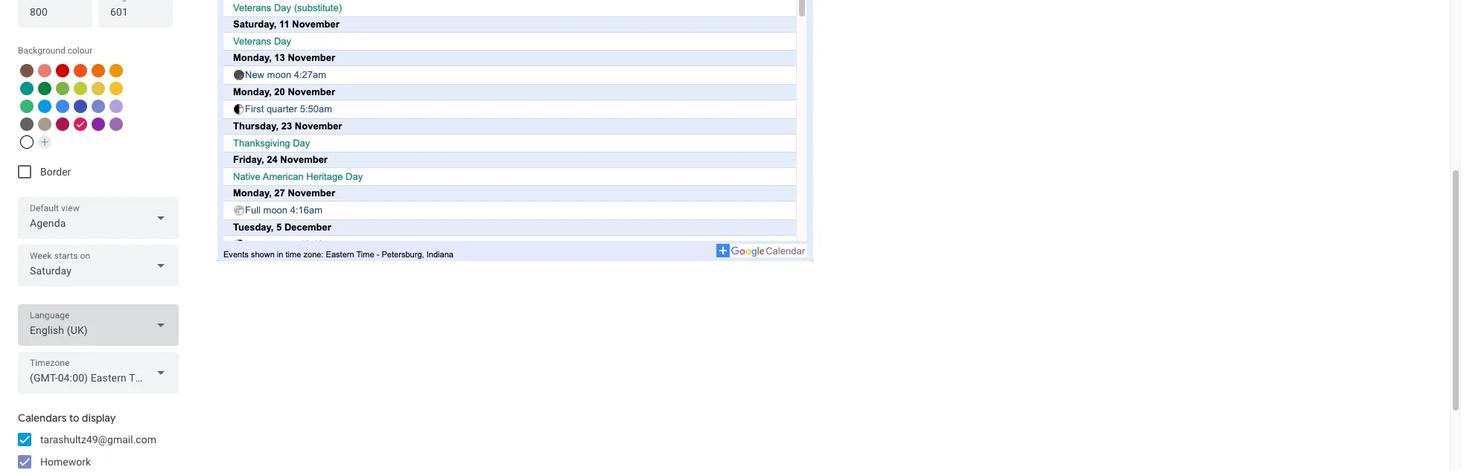 Task type: locate. For each thing, give the bounding box(es) containing it.
cocoa menu item
[[20, 64, 34, 77]]

colour
[[68, 45, 93, 56]]

basil menu item
[[38, 82, 51, 95]]

eucalyptus menu item
[[20, 82, 34, 95]]

pumpkin menu item
[[92, 64, 105, 77]]

calendar colour menu item
[[20, 136, 34, 149]]

add custom colour menu item
[[38, 136, 51, 149]]

cobalt menu item
[[56, 100, 69, 113]]

None number field
[[30, 1, 80, 22], [110, 1, 161, 22], [30, 1, 80, 22], [110, 1, 161, 22]]

None field
[[18, 197, 179, 239], [18, 245, 179, 287], [18, 305, 179, 346], [18, 352, 179, 394], [18, 197, 179, 239], [18, 245, 179, 287], [18, 305, 179, 346], [18, 352, 179, 394]]

grape menu item
[[92, 118, 105, 131]]

sage menu item
[[20, 100, 34, 113]]

background colour
[[18, 45, 93, 56]]

to
[[69, 412, 79, 425]]



Task type: describe. For each thing, give the bounding box(es) containing it.
tangerine menu item
[[74, 64, 87, 77]]

homework
[[40, 457, 91, 468]]

cherry blossom menu item
[[74, 118, 87, 131]]

lavender menu item
[[92, 100, 105, 113]]

calendars
[[18, 412, 67, 425]]

background
[[18, 45, 65, 56]]

border
[[40, 166, 71, 178]]

blueberry menu item
[[74, 100, 87, 113]]

citron menu item
[[92, 82, 105, 95]]

banana menu item
[[109, 82, 123, 95]]

tomato menu item
[[56, 64, 69, 77]]

flamingo menu item
[[38, 64, 51, 77]]

mango menu item
[[109, 64, 123, 77]]

graphite menu item
[[20, 118, 34, 131]]

beetroot menu item
[[56, 118, 69, 131]]

peacock menu item
[[38, 100, 51, 113]]

amethyst menu item
[[109, 118, 123, 131]]

wisteria menu item
[[109, 100, 123, 113]]

avocado menu item
[[74, 82, 87, 95]]

display
[[82, 412, 116, 425]]

pistachio menu item
[[56, 82, 69, 95]]

calendars to display
[[18, 412, 116, 425]]

birch menu item
[[38, 118, 51, 131]]

tarashultz49@gmail.com
[[40, 434, 156, 446]]



Task type: vqa. For each thing, say whether or not it's contained in the screenshot.
TOMATO menu item in the left of the page
yes



